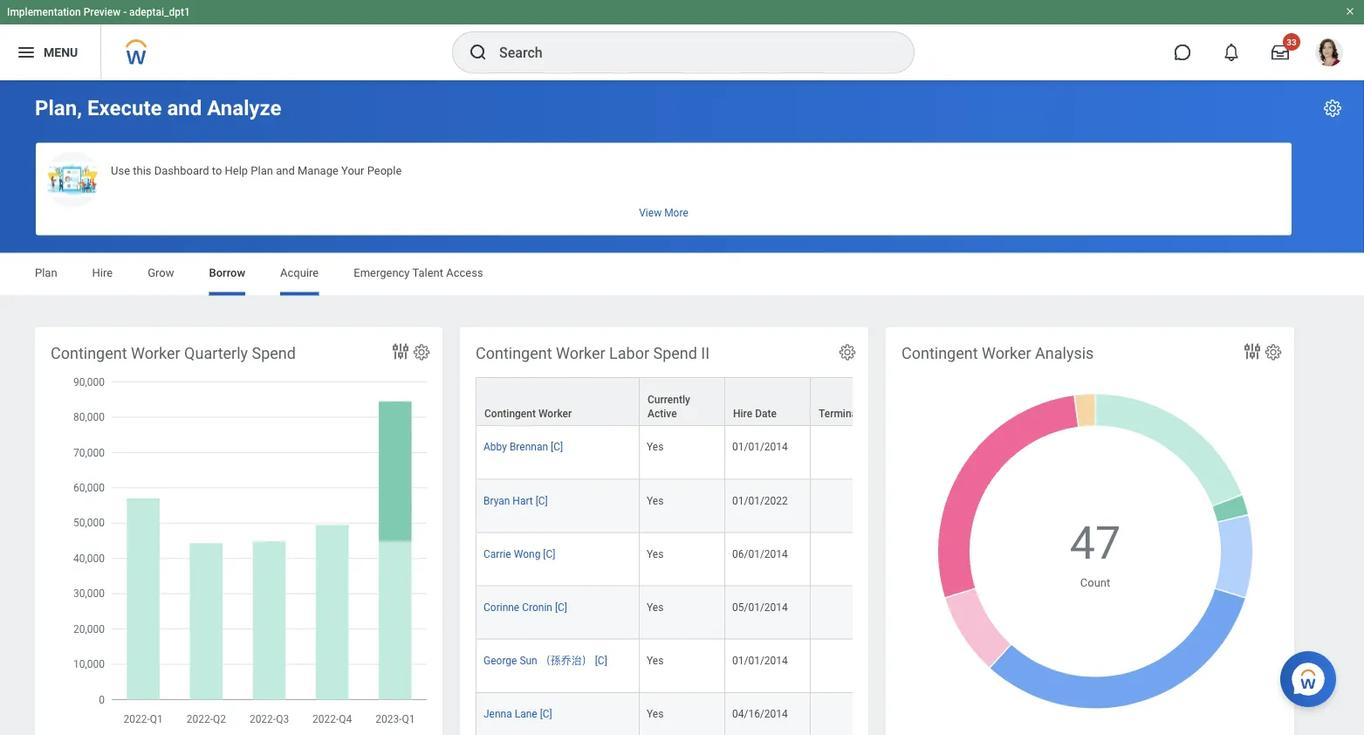 Task type: vqa. For each thing, say whether or not it's contained in the screenshot.
1st inbox icon from the top
no



Task type: describe. For each thing, give the bounding box(es) containing it.
inbox large image
[[1272, 44, 1289, 61]]

use this dashboard to help plan and manage your people
[[111, 164, 402, 177]]

plan, execute and analyze
[[35, 96, 282, 120]]

implementation
[[7, 6, 81, 18]]

termination date
[[819, 407, 900, 420]]

Search Workday  search field
[[499, 33, 878, 72]]

jenna lane [c] link
[[484, 704, 552, 720]]

use this dashboard to help plan and manage your people button
[[36, 143, 1292, 235]]

row containing bryan hart [c]
[[476, 479, 1365, 532]]

analyze
[[207, 96, 282, 120]]

05/01/2014
[[732, 601, 788, 613]]

[c] for carrie wong [c]
[[543, 547, 556, 560]]

implementation preview -   adeptai_dpt1
[[7, 6, 190, 18]]

corinne cronin [c] link
[[484, 597, 567, 613]]

help
[[225, 164, 248, 177]]

borrow
[[209, 266, 245, 279]]

notifications large image
[[1223, 44, 1241, 61]]

row containing abby brennan [c]
[[476, 426, 1365, 479]]

currently active button
[[640, 378, 725, 425]]

33 button
[[1262, 33, 1301, 72]]

worker for analysis
[[982, 344, 1032, 362]]

emergency
[[354, 266, 410, 279]]

row containing carrie wong [c]
[[476, 532, 1365, 586]]

menu button
[[0, 24, 101, 80]]

justify image
[[16, 42, 37, 63]]

plan inside tab list
[[35, 266, 57, 279]]

carrie wong [c] link
[[484, 544, 556, 560]]

hire date button
[[725, 378, 810, 425]]

hire date
[[733, 407, 777, 420]]

contingent worker labor spend ii element
[[460, 327, 1365, 735]]

04/16/2014
[[732, 708, 788, 720]]

47 button
[[1070, 513, 1124, 574]]

worker for quarterly
[[131, 344, 180, 362]]

configure this page image
[[1323, 98, 1344, 119]]

hire for hire
[[92, 266, 113, 279]]

adeptai_dpt1
[[129, 6, 190, 18]]

yes for george sun （孫乔治） [c]
[[647, 654, 664, 666]]

configure contingent worker quarterly spend image
[[412, 343, 431, 362]]

row containing currently active
[[476, 377, 1365, 427]]

contingent worker quarterly spend element
[[35, 327, 443, 735]]

manage
[[298, 164, 339, 177]]

contingent worker analysis
[[902, 344, 1094, 362]]

and inside button
[[276, 164, 295, 177]]

corinne cronin [c]
[[484, 601, 567, 613]]

menu
[[44, 45, 78, 59]]

contingent worker
[[485, 407, 572, 420]]

hire for hire date
[[733, 407, 753, 420]]

currently
[[648, 393, 690, 406]]

termination
[[819, 407, 875, 420]]

cell for carrie wong [c]
[[811, 532, 914, 586]]

dashboard
[[154, 164, 209, 177]]

close environment banner image
[[1345, 6, 1356, 17]]

[c] for bryan hart [c]
[[536, 494, 548, 506]]

george sun （孫乔治） [c]
[[484, 654, 608, 666]]

configure contingent worker labor spend ii image
[[838, 343, 857, 362]]

lane
[[515, 708, 538, 720]]

contingent worker analysis element
[[886, 327, 1295, 735]]

06/01/2014
[[732, 547, 788, 560]]

01/01/2014 for george sun （孫乔治） [c]
[[732, 654, 788, 666]]

profile logan mcneil image
[[1316, 38, 1344, 70]]

33
[[1287, 37, 1297, 47]]

labor
[[609, 344, 650, 362]]

cell for abby brennan [c]
[[811, 426, 914, 479]]

01/01/2022
[[732, 494, 788, 506]]

row containing corinne cronin [c]
[[476, 586, 1365, 639]]

access
[[446, 266, 483, 279]]

execute
[[87, 96, 162, 120]]

talent
[[412, 266, 444, 279]]

cell for bryan hart [c]
[[811, 479, 914, 532]]

yes for bryan hart [c]
[[647, 494, 664, 506]]

bryan
[[484, 494, 510, 506]]

47 main content
[[0, 80, 1365, 735]]

cell for corinne cronin [c]
[[811, 586, 914, 639]]

carrie wong [c]
[[484, 547, 556, 560]]

bryan hart [c]
[[484, 494, 548, 506]]

search image
[[468, 42, 489, 63]]



Task type: locate. For each thing, give the bounding box(es) containing it.
contingent for contingent worker analysis
[[902, 344, 978, 362]]

3 yes from the top
[[647, 547, 664, 560]]

yes for jenna lane [c]
[[647, 708, 664, 720]]

spend left ii at the top
[[653, 344, 697, 362]]

worker for labor
[[556, 344, 606, 362]]

row
[[476, 377, 1365, 427], [476, 426, 1365, 479], [476, 479, 1365, 532], [476, 532, 1365, 586], [476, 586, 1365, 639], [476, 639, 1365, 693], [476, 693, 1365, 735]]

tab list containing plan
[[17, 254, 1347, 296]]

contingent worker labor spend ii
[[476, 344, 710, 362]]

carrie
[[484, 547, 511, 560]]

row containing jenna lane [c]
[[476, 693, 1365, 735]]

contingent worker button
[[477, 378, 639, 425]]

[c] inside 'link'
[[551, 441, 563, 453]]

4 yes from the top
[[647, 601, 664, 613]]

yes
[[647, 441, 664, 453], [647, 494, 664, 506], [647, 547, 664, 560], [647, 601, 664, 613], [647, 654, 664, 666], [647, 708, 664, 720]]

quarterly
[[184, 344, 248, 362]]

abby brennan [c]
[[484, 441, 563, 453]]

bryan hart [c] link
[[484, 490, 548, 506]]

contingent for contingent worker labor spend ii
[[476, 344, 552, 362]]

jenna
[[484, 708, 512, 720]]

1 cell from the top
[[811, 426, 914, 479]]

1 vertical spatial and
[[276, 164, 295, 177]]

1 vertical spatial hire
[[733, 407, 753, 420]]

2 cell from the top
[[811, 479, 914, 532]]

plan
[[251, 164, 273, 177], [35, 266, 57, 279]]

[c] for corinne cronin [c]
[[555, 601, 567, 613]]

[c] right （孫乔治）
[[595, 654, 608, 666]]

7 row from the top
[[476, 693, 1365, 735]]

currently active
[[648, 393, 690, 420]]

cell for george sun （孫乔治） [c]
[[811, 639, 914, 693]]

5 row from the top
[[476, 586, 1365, 639]]

george
[[484, 654, 517, 666]]

date
[[755, 407, 777, 420], [878, 407, 900, 420]]

6 cell from the top
[[811, 693, 914, 735]]

preview
[[84, 6, 121, 18]]

1 row from the top
[[476, 377, 1365, 427]]

this
[[133, 164, 151, 177]]

configure and view chart data image left configure contingent worker quarterly spend icon
[[390, 341, 411, 362]]

wong
[[514, 547, 541, 560]]

corinne
[[484, 601, 520, 613]]

2 yes from the top
[[647, 494, 664, 506]]

1 horizontal spatial hire
[[733, 407, 753, 420]]

2 spend from the left
[[653, 344, 697, 362]]

yes for carrie wong [c]
[[647, 547, 664, 560]]

row containing george sun （孫乔治） [c]
[[476, 639, 1365, 693]]

3 cell from the top
[[811, 532, 914, 586]]

[c] for jenna lane [c]
[[540, 708, 552, 720]]

grow
[[148, 266, 174, 279]]

worker inside 'popup button'
[[539, 407, 572, 420]]

47
[[1070, 517, 1121, 570]]

tab list inside 47 main content
[[17, 254, 1347, 296]]

[c] right cronin
[[555, 601, 567, 613]]

01/01/2014 down 05/01/2014
[[732, 654, 788, 666]]

plan,
[[35, 96, 82, 120]]

your
[[341, 164, 364, 177]]

1 horizontal spatial configure and view chart data image
[[1242, 341, 1263, 362]]

date for hire date
[[755, 407, 777, 420]]

hire
[[92, 266, 113, 279], [733, 407, 753, 420]]

0 vertical spatial plan
[[251, 164, 273, 177]]

plan inside button
[[251, 164, 273, 177]]

hire left grow at the left of page
[[92, 266, 113, 279]]

0 vertical spatial hire
[[92, 266, 113, 279]]

jenna lane [c]
[[484, 708, 552, 720]]

and left analyze
[[167, 96, 202, 120]]

4 cell from the top
[[811, 586, 914, 639]]

1 horizontal spatial plan
[[251, 164, 273, 177]]

yes for corinne cronin [c]
[[647, 601, 664, 613]]

6 yes from the top
[[647, 708, 664, 720]]

spend for quarterly
[[252, 344, 296, 362]]

[c] right brennan
[[551, 441, 563, 453]]

0 horizontal spatial and
[[167, 96, 202, 120]]

yes for abby brennan [c]
[[647, 441, 664, 453]]

configure and view chart data image for contingent worker quarterly spend
[[390, 341, 411, 362]]

and left the manage
[[276, 164, 295, 177]]

people
[[367, 164, 402, 177]]

0 vertical spatial and
[[167, 96, 202, 120]]

1 horizontal spatial spend
[[653, 344, 697, 362]]

01/01/2014
[[732, 441, 788, 453], [732, 654, 788, 666]]

worker inside "element"
[[982, 344, 1032, 362]]

contingent worker column header
[[476, 377, 640, 427]]

acquire
[[280, 266, 319, 279]]

-
[[123, 6, 127, 18]]

0 vertical spatial 01/01/2014
[[732, 441, 788, 453]]

brennan
[[510, 441, 548, 453]]

[c] right hart
[[536, 494, 548, 506]]

ii
[[701, 344, 710, 362]]

use
[[111, 164, 130, 177]]

worker
[[131, 344, 180, 362], [556, 344, 606, 362], [982, 344, 1032, 362], [539, 407, 572, 420]]

currently active column header
[[640, 377, 725, 427]]

contingent inside 'popup button'
[[485, 407, 536, 420]]

worker left the labor
[[556, 344, 606, 362]]

[c] right wong on the left
[[543, 547, 556, 560]]

date left termination
[[755, 407, 777, 420]]

01/01/2014 for abby brennan [c]
[[732, 441, 788, 453]]

0 horizontal spatial hire
[[92, 266, 113, 279]]

1 date from the left
[[755, 407, 777, 420]]

contingent for contingent worker quarterly spend
[[51, 344, 127, 362]]

configure and view chart data image
[[390, 341, 411, 362], [1242, 341, 1263, 362]]

count
[[1081, 576, 1111, 589]]

contingent inside "element"
[[902, 344, 978, 362]]

1 spend from the left
[[252, 344, 296, 362]]

spend for labor
[[653, 344, 697, 362]]

hire date column header
[[725, 377, 811, 427]]

1 horizontal spatial and
[[276, 164, 295, 177]]

active
[[648, 407, 677, 420]]

hart
[[513, 494, 533, 506]]

4 row from the top
[[476, 532, 1365, 586]]

contingent worker quarterly spend
[[51, 344, 296, 362]]

hire inside popup button
[[733, 407, 753, 420]]

0 horizontal spatial plan
[[35, 266, 57, 279]]

configure and view chart data image left configure contingent worker analysis "icon"
[[1242, 341, 1263, 362]]

worker left analysis
[[982, 344, 1032, 362]]

menu banner
[[0, 0, 1365, 80]]

[c] inside "link"
[[540, 708, 552, 720]]

hire inside tab list
[[92, 266, 113, 279]]

to
[[212, 164, 222, 177]]

0 horizontal spatial configure and view chart data image
[[390, 341, 411, 362]]

2 row from the top
[[476, 426, 1365, 479]]

emergency talent access
[[354, 266, 483, 279]]

1 vertical spatial plan
[[35, 266, 57, 279]]

[c]
[[551, 441, 563, 453], [536, 494, 548, 506], [543, 547, 556, 560], [555, 601, 567, 613], [595, 654, 608, 666], [540, 708, 552, 720]]

2 configure and view chart data image from the left
[[1242, 341, 1263, 362]]

george sun （孫乔治） [c] link
[[484, 651, 608, 666]]

abby
[[484, 441, 507, 453]]

6 row from the top
[[476, 639, 1365, 693]]

[c] for abby brennan [c]
[[551, 441, 563, 453]]

configure and view chart data image inside contingent worker quarterly spend element
[[390, 341, 411, 362]]

sun
[[520, 654, 538, 666]]

[c] right the lane on the left bottom of page
[[540, 708, 552, 720]]

contingent
[[51, 344, 127, 362], [476, 344, 552, 362], [902, 344, 978, 362], [485, 407, 536, 420]]

1 configure and view chart data image from the left
[[390, 341, 411, 362]]

1 yes from the top
[[647, 441, 664, 453]]

and
[[167, 96, 202, 120], [276, 164, 295, 177]]

spend right quarterly on the top
[[252, 344, 296, 362]]

date for termination date
[[878, 407, 900, 420]]

2 date from the left
[[878, 407, 900, 420]]

0 horizontal spatial date
[[755, 407, 777, 420]]

cronin
[[522, 601, 553, 613]]

0 horizontal spatial spend
[[252, 344, 296, 362]]

configure and view chart data image for contingent worker analysis
[[1242, 341, 1263, 362]]

configure and view chart data image inside contingent worker analysis "element"
[[1242, 341, 1263, 362]]

worker left quarterly on the top
[[131, 344, 180, 362]]

2 01/01/2014 from the top
[[732, 654, 788, 666]]

analysis
[[1035, 344, 1094, 362]]

3 row from the top
[[476, 479, 1365, 532]]

5 cell from the top
[[811, 639, 914, 693]]

abby brennan [c] link
[[484, 437, 563, 453]]

hire right currently active column header
[[733, 407, 753, 420]]

cell for jenna lane [c]
[[811, 693, 914, 735]]

spend
[[252, 344, 296, 362], [653, 344, 697, 362]]

contingent for contingent worker
[[485, 407, 536, 420]]

date right termination
[[878, 407, 900, 420]]

01/01/2014 down hire date
[[732, 441, 788, 453]]

tab list
[[17, 254, 1347, 296]]

configure contingent worker analysis image
[[1264, 343, 1283, 362]]

1 01/01/2014 from the top
[[732, 441, 788, 453]]

（孫乔治）
[[540, 654, 593, 666]]

date inside termination date "popup button"
[[878, 407, 900, 420]]

5 yes from the top
[[647, 654, 664, 666]]

47 count
[[1070, 517, 1121, 589]]

termination date button
[[811, 378, 913, 425]]

date inside hire date popup button
[[755, 407, 777, 420]]

worker up brennan
[[539, 407, 572, 420]]

1 vertical spatial 01/01/2014
[[732, 654, 788, 666]]

cell
[[811, 426, 914, 479], [811, 479, 914, 532], [811, 532, 914, 586], [811, 586, 914, 639], [811, 639, 914, 693], [811, 693, 914, 735]]

1 horizontal spatial date
[[878, 407, 900, 420]]



